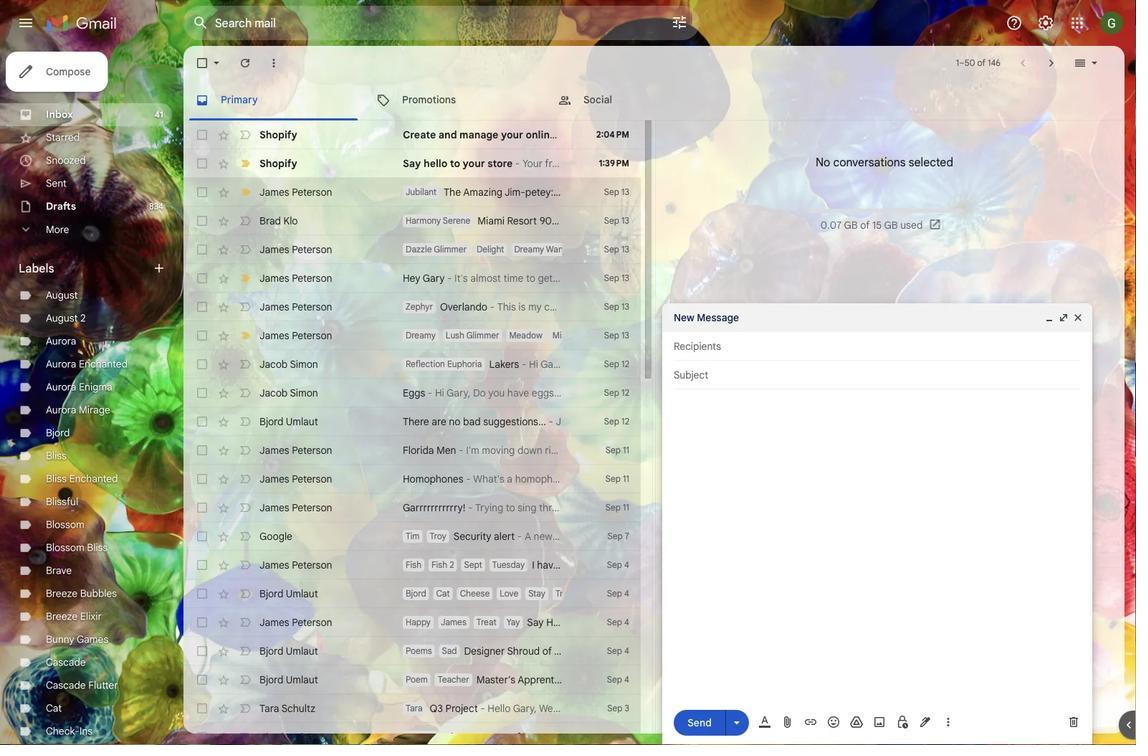 Task type: locate. For each thing, give the bounding box(es) containing it.
tab list containing primary
[[184, 80, 1125, 120]]

hello
[[424, 157, 448, 170]]

2 vertical spatial 12
[[622, 416, 630, 427]]

sep 13 up borrow?
[[604, 330, 630, 341]]

miami
[[478, 214, 505, 227]]

11
[[623, 445, 630, 456], [623, 474, 630, 484], [623, 502, 630, 513]]

important mainly because it was sent directly to you. switch
[[238, 185, 252, 199], [238, 271, 252, 285], [238, 328, 252, 343]]

0 vertical spatial dreamy
[[514, 244, 544, 255]]

2 aurora from the top
[[46, 358, 76, 370]]

0 horizontal spatial have
[[508, 387, 529, 399]]

to for have
[[562, 559, 571, 571]]

1 vertical spatial 2
[[450, 560, 454, 570]]

james for 3rd important mainly because it was sent directly to you. switch from the top
[[260, 329, 289, 342]]

attach files image
[[781, 715, 795, 729]]

lakers
[[489, 358, 519, 370]]

1
[[956, 58, 960, 68], [626, 732, 630, 743]]

cat up check-
[[46, 702, 62, 715]]

to
[[450, 157, 460, 170], [526, 272, 536, 284], [562, 559, 571, 571], [572, 616, 581, 629]]

aurora enchanted
[[46, 358, 128, 370]]

sep 4 up sep 3 at right bottom
[[607, 674, 630, 685]]

1 not important switch from the top
[[238, 214, 252, 228]]

blossom bliss link
[[46, 541, 108, 554]]

0 vertical spatial sep 12
[[604, 359, 630, 370]]

to right hello
[[450, 157, 460, 170]]

troy
[[430, 531, 447, 542]]

5 sep 13 from the top
[[604, 302, 630, 312]]

Search mail text field
[[215, 16, 631, 30]]

sep 13 down 1:39 pm
[[604, 187, 630, 198]]

bliss enchanted
[[46, 473, 118, 485]]

bliss enchanted link
[[46, 473, 118, 485]]

1 vertical spatial blossom
[[46, 541, 84, 554]]

4 for turin
[[625, 646, 630, 656]]

your inside create and manage your online business with the shopify app link
[[501, 128, 523, 141]]

1 vertical spatial cascade
[[46, 679, 86, 692]]

it's
[[455, 272, 468, 284]]

sep 4 right my
[[607, 617, 630, 628]]

dreamy down zephyr on the top left
[[406, 330, 436, 341]]

3 row from the top
[[184, 178, 659, 207]]

more
[[46, 223, 69, 236]]

of for 146
[[978, 58, 986, 68]]

3 4 from the top
[[625, 617, 630, 628]]

sep 13 down extraordanaire
[[604, 215, 630, 226]]

james for 2nd the not important switch
[[260, 243, 289, 256]]

row
[[184, 120, 706, 149], [184, 149, 641, 178], [184, 178, 659, 207], [184, 207, 641, 235], [184, 264, 641, 293], [184, 293, 641, 321], [184, 350, 641, 379], [184, 379, 641, 407], [184, 407, 641, 436], [184, 436, 641, 465], [184, 465, 641, 493], [184, 493, 641, 522], [184, 522, 641, 551], [184, 551, 641, 579], [184, 608, 654, 637], [184, 637, 641, 665], [184, 665, 641, 694], [184, 694, 641, 723], [184, 723, 641, 745]]

0 horizontal spatial get
[[476, 731, 491, 743]]

bliss for bliss enchanted
[[46, 473, 67, 485]]

2 sep 4 from the top
[[607, 588, 630, 599]]

get
[[538, 272, 553, 284], [476, 731, 491, 743]]

0 horizontal spatial cat
[[46, 702, 62, 715]]

5 13 from the top
[[622, 302, 630, 312]]

more button
[[0, 218, 172, 241]]

1 vertical spatial i
[[532, 559, 535, 571]]

4 down 7
[[625, 560, 630, 570]]

sep 12 down borrow?
[[604, 416, 630, 427]]

2 gb from the left
[[884, 219, 898, 231]]

follow link to manage storage image
[[929, 218, 943, 232]]

0 vertical spatial bliss
[[46, 450, 67, 462]]

row up poem
[[184, 637, 641, 665]]

fish down tim
[[406, 560, 422, 570]]

1 vertical spatial important mainly because it was sent directly to you. switch
[[238, 271, 252, 285]]

friend
[[625, 616, 654, 629]]

flutter
[[88, 679, 118, 692]]

important mainly because it was sent directly to you. switch for jubilant
[[238, 185, 252, 199]]

11 for garrrrrrrrrrry! -
[[623, 502, 630, 513]]

row down dazzle
[[184, 264, 641, 293]]

simon for 5th the not important switch
[[290, 387, 318, 399]]

have
[[508, 387, 529, 399], [537, 559, 559, 571]]

2 inside row
[[450, 560, 454, 570]]

to left my
[[572, 616, 581, 629]]

james peterson row up reflection
[[184, 321, 666, 350]]

2 vertical spatial i
[[471, 731, 473, 743]]

are
[[432, 415, 447, 428]]

that
[[557, 387, 575, 399]]

row up poems in the bottom left of the page
[[184, 608, 654, 637]]

row down poem
[[184, 694, 641, 723]]

when
[[442, 731, 468, 743]]

1 vertical spatial breeze
[[46, 610, 78, 623]]

garrrrrrrrrrry!
[[403, 501, 466, 514]]

2 vertical spatial important mainly because it was sent directly to you. switch
[[238, 328, 252, 343]]

gb
[[844, 219, 858, 231], [884, 219, 898, 231]]

get left 'scary!'
[[538, 272, 553, 284]]

umlaut
[[286, 415, 318, 428], [286, 587, 318, 600], [286, 645, 318, 657], [286, 673, 318, 686], [286, 731, 318, 743]]

refresh image
[[238, 56, 252, 70]]

0 vertical spatial james peterson row
[[184, 235, 819, 264]]

have up stay
[[537, 559, 559, 571]]

blossom
[[46, 518, 84, 531], [46, 541, 84, 554]]

get left out
[[476, 731, 491, 743]]

row up tim
[[184, 493, 641, 522]]

jacob simon for 4th the not important switch from the top
[[260, 358, 318, 370]]

shopify down primary tab
[[260, 128, 297, 141]]

sep
[[604, 187, 620, 198], [604, 215, 620, 226], [604, 244, 620, 255], [604, 273, 620, 284], [604, 302, 620, 312], [604, 330, 620, 341], [604, 359, 620, 370], [604, 388, 620, 398], [604, 416, 620, 427], [606, 445, 621, 456], [606, 474, 621, 484], [606, 502, 621, 513], [608, 531, 623, 542], [607, 560, 622, 570], [607, 588, 622, 599], [607, 617, 622, 628], [607, 646, 622, 656], [607, 674, 622, 685], [608, 703, 623, 714], [609, 732, 624, 743]]

gb right 15
[[884, 219, 898, 231]]

of right out
[[511, 731, 521, 743]]

2 horizontal spatial i
[[578, 387, 580, 399]]

dreamy down the resort
[[514, 244, 544, 255]]

james peterson
[[260, 186, 332, 198], [260, 243, 332, 256], [260, 272, 332, 284], [260, 300, 332, 313], [260, 329, 332, 342], [260, 444, 332, 456], [260, 473, 332, 485], [260, 501, 332, 514], [260, 559, 332, 571], [260, 616, 332, 629]]

conversations
[[834, 155, 906, 169]]

sep 3
[[608, 703, 630, 714]]

2 jacob simon from the top
[[260, 387, 318, 399]]

6 peterson from the top
[[292, 444, 332, 456]]

tuesday
[[492, 560, 525, 570]]

sep 4 up little at the bottom of page
[[607, 588, 630, 599]]

turin
[[554, 645, 577, 657]]

6 sep 13 from the top
[[604, 330, 630, 341]]

None checkbox
[[195, 615, 209, 630], [195, 644, 209, 658], [195, 730, 209, 744], [195, 615, 209, 630], [195, 644, 209, 658], [195, 730, 209, 744]]

when i get out of here -
[[442, 731, 553, 743]]

sep 13 for harmony serene
[[604, 215, 630, 226]]

klo
[[284, 214, 298, 227]]

breeze for breeze bubbles
[[46, 587, 78, 600]]

august up august 2 link
[[46, 289, 78, 302]]

i right "tuesday"
[[532, 559, 535, 571]]

aurora for aurora link in the left top of the page
[[46, 335, 76, 347]]

3 peterson from the top
[[292, 272, 332, 284]]

0 vertical spatial breeze
[[46, 587, 78, 600]]

0 vertical spatial i
[[578, 387, 580, 399]]

2 up aurora enchanted link at the left top of page
[[80, 312, 86, 324]]

3 13 from the top
[[622, 244, 630, 255]]

12 up borrow?
[[622, 359, 630, 370]]

4 up 3
[[625, 674, 630, 685]]

labels
[[19, 261, 54, 275]]

row up there on the bottom left of the page
[[184, 379, 641, 407]]

sep 13 for jubilant
[[604, 187, 630, 198]]

brad klo
[[260, 214, 298, 227]]

1 vertical spatial 1
[[626, 732, 630, 743]]

eggs
[[532, 387, 554, 399]]

enchanted up blissful link at the left bottom of page
[[69, 473, 118, 485]]

1 sep 4 from the top
[[607, 560, 630, 570]]

1 blossom from the top
[[46, 518, 84, 531]]

1:39 pm
[[599, 158, 630, 169]]

None checkbox
[[195, 56, 209, 70], [195, 128, 209, 142], [195, 587, 209, 601], [195, 673, 209, 687], [195, 701, 209, 716], [195, 56, 209, 70], [195, 128, 209, 142], [195, 587, 209, 601], [195, 673, 209, 687], [195, 701, 209, 716]]

None search field
[[184, 6, 700, 40]]

have right you
[[508, 387, 529, 399]]

sep 12 right 'can'
[[604, 388, 630, 398]]

1 august from the top
[[46, 289, 78, 302]]

10 not important switch from the top
[[238, 529, 252, 544]]

breeze up "bunny"
[[46, 610, 78, 623]]

cascade for cascade flutter
[[46, 679, 86, 692]]

sep 4 right cancel! at the right bottom of the page
[[607, 560, 630, 570]]

of left turin
[[543, 645, 552, 657]]

aurora up "aurora mirage"
[[46, 381, 76, 393]]

7 james peterson from the top
[[260, 473, 332, 485]]

sep 13 right 'scary!'
[[604, 273, 630, 284]]

1 horizontal spatial get
[[538, 272, 553, 284]]

3 aurora from the top
[[46, 381, 76, 393]]

2 inside "labels" navigation
[[80, 312, 86, 324]]

jacob for 4th the not important switch from the top
[[260, 358, 288, 370]]

1 sep 13 from the top
[[604, 187, 630, 198]]

1 vertical spatial sep 11
[[606, 474, 630, 484]]

james peterson row up hey gary - it's almost time to get scary!
[[184, 235, 819, 264]]

say left hello
[[403, 157, 421, 170]]

store
[[488, 157, 513, 170]]

4 bjord umlaut from the top
[[260, 673, 318, 686]]

7 peterson from the top
[[292, 473, 332, 485]]

7 row from the top
[[184, 350, 641, 379]]

0 vertical spatial sep 11
[[606, 445, 630, 456]]

1 sep 11 from the top
[[606, 445, 630, 456]]

treat
[[477, 617, 497, 628]]

delight
[[477, 244, 504, 255]]

12
[[622, 359, 630, 370], [622, 388, 630, 398], [622, 416, 630, 427]]

escape
[[556, 186, 590, 198]]

zephyr
[[406, 302, 433, 312]]

row up harmony
[[184, 178, 659, 207]]

1 vertical spatial bliss
[[46, 473, 67, 485]]

overlando
[[440, 300, 488, 313]]

3 12 from the top
[[622, 416, 630, 427]]

row down tim
[[184, 551, 641, 579]]

aurora enchanted link
[[46, 358, 128, 370]]

row up dazzle
[[184, 207, 641, 235]]

3 important mainly because it was sent directly to you. switch from the top
[[238, 328, 252, 343]]

4 sep 13 from the top
[[604, 273, 630, 284]]

row down create
[[184, 149, 641, 178]]

1 4 from the top
[[625, 560, 630, 570]]

4 james peterson from the top
[[260, 300, 332, 313]]

5 peterson from the top
[[292, 329, 332, 342]]

tara inside tara q3 project -
[[406, 703, 423, 714]]

blossom down blossom link
[[46, 541, 84, 554]]

1 horizontal spatial gb
[[884, 219, 898, 231]]

0 vertical spatial enchanted
[[79, 358, 128, 370]]

fish for fish
[[406, 560, 422, 570]]

1 vertical spatial cat
[[46, 702, 62, 715]]

90%
[[540, 214, 561, 227]]

bjord umlaut for when i get out of here
[[260, 731, 318, 743]]

cascade flutter
[[46, 679, 118, 692]]

1 vertical spatial august
[[46, 312, 78, 324]]

no conversations selected main content
[[184, 46, 1125, 745]]

4 up "friend"
[[625, 588, 630, 599]]

2 bjord umlaut from the top
[[260, 587, 318, 600]]

cascade down "bunny"
[[46, 656, 86, 669]]

4 not important switch from the top
[[238, 357, 252, 371]]

of left 15
[[861, 219, 870, 231]]

0 vertical spatial 1
[[956, 58, 960, 68]]

sep 4 inside "bjord umlaut" row
[[607, 588, 630, 599]]

love
[[500, 588, 519, 599]]

say right yay
[[527, 616, 544, 629]]

1 vertical spatial 11
[[623, 474, 630, 484]]

there
[[403, 415, 429, 428]]

0 horizontal spatial tara
[[260, 702, 279, 715]]

no
[[449, 415, 461, 428]]

time
[[504, 272, 524, 284]]

- down eggs
[[549, 415, 553, 428]]

row down eggs
[[184, 407, 641, 436]]

row down florida
[[184, 465, 641, 493]]

13 for jubilant
[[622, 187, 630, 198]]

1 vertical spatial jacob
[[260, 387, 288, 399]]

create and manage your online business with the shopify app
[[403, 128, 706, 141]]

insert photo image
[[873, 715, 887, 729]]

0 vertical spatial important mainly because it was sent directly to you. switch
[[238, 185, 252, 199]]

0 vertical spatial 2
[[80, 312, 86, 324]]

james for important mainly because it was sent directly to you. switch corresponding to jubilant
[[260, 186, 289, 198]]

jacob
[[260, 358, 288, 370], [260, 387, 288, 399]]

2 cascade from the top
[[46, 679, 86, 692]]

enchanted up enigma
[[79, 358, 128, 370]]

breeze bubbles link
[[46, 587, 117, 600]]

7 not important switch from the top
[[238, 443, 252, 458]]

sep 4 for turin
[[607, 646, 630, 656]]

2 sep 13 from the top
[[604, 215, 630, 226]]

0 horizontal spatial gb
[[844, 219, 858, 231]]

0 horizontal spatial fish
[[406, 560, 422, 570]]

important mainly because it was sent directly to you. switch for hey
[[238, 271, 252, 285]]

1 left 50
[[956, 58, 960, 68]]

row down q3
[[184, 723, 641, 745]]

glimmer down serene
[[434, 244, 467, 255]]

older image
[[1045, 56, 1059, 70]]

designer
[[464, 645, 505, 657]]

11 for homophones -
[[623, 474, 630, 484]]

1 sep 12 from the top
[[604, 359, 630, 370]]

2 sep 11 from the top
[[606, 474, 630, 484]]

9 row from the top
[[184, 407, 641, 436]]

1 jacob from the top
[[260, 358, 288, 370]]

1 vertical spatial say
[[527, 616, 544, 629]]

10 peterson from the top
[[292, 616, 332, 629]]

discard draft ‪(⌘⇧d)‬ image
[[1067, 715, 1081, 729]]

1 vertical spatial enchanted
[[69, 473, 118, 485]]

1 peterson from the top
[[292, 186, 332, 198]]

2 umlaut from the top
[[286, 587, 318, 600]]

selected
[[909, 155, 954, 169]]

1 vertical spatial jacob simon
[[260, 387, 318, 399]]

0 horizontal spatial dreamy
[[406, 330, 436, 341]]

0 vertical spatial say
[[403, 157, 421, 170]]

sep 11 for florida men -
[[606, 445, 630, 456]]

4 sep 4 from the top
[[607, 646, 630, 656]]

blossom for blossom link
[[46, 518, 84, 531]]

tara for tara schultz
[[260, 702, 279, 715]]

of right 50
[[978, 58, 986, 68]]

1 vertical spatial simon
[[290, 387, 318, 399]]

fish
[[406, 560, 422, 570], [432, 560, 448, 570]]

shopify for 1:39 pm
[[260, 157, 297, 170]]

0 vertical spatial 12
[[622, 359, 630, 370]]

tara for tara q3 project -
[[406, 703, 423, 714]]

reflection euphoria lakers -
[[406, 358, 529, 370]]

3 11 from the top
[[623, 502, 630, 513]]

-
[[515, 157, 520, 170], [447, 272, 452, 284], [490, 300, 495, 313], [522, 358, 527, 370], [428, 387, 433, 399], [549, 415, 553, 428], [459, 444, 464, 456], [466, 473, 471, 485], [468, 501, 473, 514], [518, 530, 522, 542], [481, 702, 485, 715], [546, 731, 551, 743]]

0 vertical spatial jacob
[[260, 358, 288, 370]]

1 cascade from the top
[[46, 656, 86, 669]]

1 vertical spatial sep 12
[[604, 388, 630, 398]]

2 13 from the top
[[622, 215, 630, 226]]

2 blossom from the top
[[46, 541, 84, 554]]

0 vertical spatial jacob simon
[[260, 358, 318, 370]]

aurora mirage
[[46, 404, 110, 416]]

aurora for aurora mirage
[[46, 404, 76, 416]]

pop out image
[[1058, 312, 1070, 323]]

12 down borrow?
[[622, 416, 630, 427]]

1 vertical spatial your
[[463, 157, 485, 170]]

0 vertical spatial your
[[501, 128, 523, 141]]

3 umlaut from the top
[[286, 645, 318, 657]]

2 august from the top
[[46, 312, 78, 324]]

sep 1
[[609, 732, 630, 743]]

aurora link
[[46, 335, 76, 347]]

4 right little at the bottom of page
[[625, 617, 630, 628]]

umlaut inside row
[[286, 587, 318, 600]]

19 row from the top
[[184, 723, 641, 745]]

sep 7
[[608, 531, 630, 542]]

enchanted for bliss enchanted
[[69, 473, 118, 485]]

4 4 from the top
[[625, 646, 630, 656]]

i left 'can'
[[578, 387, 580, 399]]

dazzle glimmer
[[406, 244, 467, 255]]

1 horizontal spatial cat
[[436, 588, 450, 599]]

app
[[687, 128, 706, 141]]

row up hello
[[184, 120, 706, 149]]

0 horizontal spatial say
[[403, 157, 421, 170]]

say hello to my little friend
[[527, 616, 654, 629]]

insert signature image
[[919, 715, 933, 729]]

4 umlaut from the top
[[286, 673, 318, 686]]

row containing brad klo
[[184, 207, 641, 235]]

1 11 from the top
[[623, 445, 630, 456]]

0 horizontal spatial your
[[463, 157, 485, 170]]

1 horizontal spatial say
[[527, 616, 544, 629]]

0 vertical spatial cascade
[[46, 656, 86, 669]]

gb right 0.07
[[844, 219, 858, 231]]

james for third the not important switch from the bottom of the no conversations selected main content
[[260, 501, 289, 514]]

james for 7th the not important switch
[[260, 444, 289, 456]]

- left hi
[[428, 387, 433, 399]]

sep 12 up borrow?
[[604, 359, 630, 370]]

your left online
[[501, 128, 523, 141]]

harmony serene miami resort 90% off
[[406, 214, 576, 227]]

tab list
[[184, 80, 1125, 120]]

3 sep 12 from the top
[[604, 416, 630, 427]]

3 sep 4 from the top
[[607, 617, 630, 628]]

2 james peterson from the top
[[260, 243, 332, 256]]

5 umlaut from the top
[[286, 731, 318, 743]]

1 down 3
[[626, 732, 630, 743]]

tara left schultz at bottom left
[[260, 702, 279, 715]]

13 for zephyr
[[622, 302, 630, 312]]

fish for fish 2
[[432, 560, 448, 570]]

6 13 from the top
[[622, 330, 630, 341]]

1 horizontal spatial fish
[[432, 560, 448, 570]]

0 vertical spatial blossom
[[46, 518, 84, 531]]

4
[[625, 560, 630, 570], [625, 588, 630, 599], [625, 617, 630, 628], [625, 646, 630, 656], [625, 674, 630, 685]]

1 breeze from the top
[[46, 587, 78, 600]]

2 jacob from the top
[[260, 387, 288, 399]]

4 down "friend"
[[625, 646, 630, 656]]

row down the hey
[[184, 293, 641, 321]]

1 simon from the top
[[290, 358, 318, 370]]

1 vertical spatial have
[[537, 559, 559, 571]]

sep 4 for cancel!
[[607, 560, 630, 570]]

enigma
[[79, 381, 112, 393]]

q3
[[430, 702, 443, 715]]

0 horizontal spatial i
[[471, 731, 473, 743]]

- left it's
[[447, 272, 452, 284]]

1 aurora from the top
[[46, 335, 76, 347]]

4 for cancel!
[[625, 560, 630, 570]]

sep 13 right wander
[[604, 244, 630, 255]]

1 horizontal spatial 2
[[450, 560, 454, 570]]

close image
[[1073, 312, 1084, 323]]

sep 4 for my
[[607, 617, 630, 628]]

brave
[[46, 564, 72, 577]]

fish down troy
[[432, 560, 448, 570]]

blossom bliss
[[46, 541, 108, 554]]

1 vertical spatial glimmer
[[467, 330, 499, 341]]

sep 13 left new at top right
[[604, 302, 630, 312]]

i right when at the bottom left of the page
[[471, 731, 473, 743]]

shopify right important according to google magic. switch
[[260, 157, 297, 170]]

dreamy for dreamy
[[406, 330, 436, 341]]

2 left sept
[[450, 560, 454, 570]]

2 simon from the top
[[290, 387, 318, 399]]

august down august 'link' at the top left
[[46, 312, 78, 324]]

bjord umlaut for master's apprentices
[[260, 673, 318, 686]]

sent link
[[46, 177, 67, 190]]

row up eggs
[[184, 350, 641, 379]]

17 row from the top
[[184, 665, 641, 694]]

aurora
[[46, 335, 76, 347], [46, 358, 76, 370], [46, 381, 76, 393], [46, 404, 76, 416]]

1 horizontal spatial dreamy
[[514, 244, 544, 255]]

1 fish from the left
[[406, 560, 422, 570]]

james for eighth the not important switch
[[260, 473, 289, 485]]

0 vertical spatial 11
[[623, 445, 630, 456]]

0 vertical spatial simon
[[290, 358, 318, 370]]

row down there on the bottom left of the page
[[184, 436, 641, 465]]

0 horizontal spatial 1
[[626, 732, 630, 743]]

0 vertical spatial glimmer
[[434, 244, 467, 255]]

primary tab
[[184, 80, 364, 120]]

2 4 from the top
[[625, 588, 630, 599]]

elixir
[[80, 610, 102, 623]]

row down garrrrrrrrrrry!
[[184, 522, 641, 551]]

tara left q3
[[406, 703, 423, 714]]

row down poems in the bottom left of the page
[[184, 665, 641, 694]]

2 important mainly because it was sent directly to you. switch from the top
[[238, 271, 252, 285]]

support image
[[1006, 14, 1023, 32]]

to for hello
[[450, 157, 460, 170]]

12 right 'can'
[[622, 388, 630, 398]]

to left cancel! at the right bottom of the page
[[562, 559, 571, 571]]

bjord inside "labels" navigation
[[46, 427, 70, 439]]

0 vertical spatial have
[[508, 387, 529, 399]]

tara schultz
[[260, 702, 316, 715]]

aurora up bjord link
[[46, 404, 76, 416]]

1 horizontal spatial tara
[[406, 703, 423, 714]]

not important switch
[[238, 214, 252, 228], [238, 242, 252, 257], [238, 300, 252, 314], [238, 357, 252, 371], [238, 386, 252, 400], [238, 414, 252, 429], [238, 443, 252, 458], [238, 472, 252, 486], [238, 501, 252, 515], [238, 529, 252, 544], [238, 558, 252, 572]]

0 horizontal spatial 2
[[80, 312, 86, 324]]

0 vertical spatial cat
[[436, 588, 450, 599]]

main menu image
[[17, 14, 34, 32]]

1 horizontal spatial 1
[[956, 58, 960, 68]]

2 12 from the top
[[622, 388, 630, 398]]

breeze down the brave link
[[46, 587, 78, 600]]

2 vertical spatial sep 11
[[606, 502, 630, 513]]

breeze for breeze elixir
[[46, 610, 78, 623]]

0 vertical spatial august
[[46, 289, 78, 302]]

games
[[77, 633, 109, 646]]

11 not important switch from the top
[[238, 558, 252, 572]]

- right men at the bottom left of the page
[[459, 444, 464, 456]]

2 vertical spatial sep 12
[[604, 416, 630, 427]]

18 row from the top
[[184, 694, 641, 723]]

petey:
[[525, 186, 554, 198]]

5 row from the top
[[184, 264, 641, 293]]

sep 13 for dazzle glimmer
[[604, 244, 630, 255]]

promotions tab
[[365, 80, 546, 120]]

of for turin
[[543, 645, 552, 657]]

scary!
[[555, 272, 584, 284]]

jacob simon for 5th the not important switch
[[260, 387, 318, 399]]

2 sep 12 from the top
[[604, 388, 630, 398]]

aurora down august 2 link
[[46, 335, 76, 347]]

cat down fish 2
[[436, 588, 450, 599]]

13 row from the top
[[184, 522, 641, 551]]

men
[[437, 444, 456, 456]]

1 vertical spatial dreamy
[[406, 330, 436, 341]]

bliss
[[46, 450, 67, 462], [46, 473, 67, 485], [87, 541, 108, 554]]

4 aurora from the top
[[46, 404, 76, 416]]

1 important mainly because it was sent directly to you. switch from the top
[[238, 185, 252, 199]]

1 vertical spatial james peterson row
[[184, 321, 666, 350]]

james peterson row
[[184, 235, 819, 264], [184, 321, 666, 350]]

5 bjord umlaut from the top
[[260, 731, 318, 743]]

sep 4 down little at the bottom of page
[[607, 646, 630, 656]]

1 horizontal spatial your
[[501, 128, 523, 141]]

insert link ‪(⌘k)‬ image
[[804, 715, 818, 729]]

jubilant
[[406, 187, 437, 198]]

cascade down cascade link
[[46, 679, 86, 692]]

1 vertical spatial 12
[[622, 388, 630, 398]]

your for online
[[501, 128, 523, 141]]

2 vertical spatial 11
[[623, 502, 630, 513]]



Task type: vqa. For each thing, say whether or not it's contained in the screenshot.
first Sep 11 from the bottom of the no conversations selected main content
yes



Task type: describe. For each thing, give the bounding box(es) containing it.
sep 12 for eggs - hi gary, do you have eggs that i can borrow?
[[604, 388, 630, 398]]

tara q3 project -
[[406, 702, 488, 715]]

- right lakers
[[522, 358, 527, 370]]

16 row from the top
[[184, 637, 641, 665]]

cat inside "bjord umlaut" row
[[436, 588, 450, 599]]

834
[[149, 201, 163, 212]]

row containing google
[[184, 522, 641, 551]]

12 for eggs - hi gary, do you have eggs that i can borrow?
[[622, 388, 630, 398]]

9 peterson from the top
[[292, 559, 332, 571]]

more send options image
[[730, 715, 744, 730]]

august link
[[46, 289, 78, 302]]

check-ins
[[46, 725, 93, 738]]

eggs
[[403, 387, 425, 399]]

enchanted for aurora enchanted
[[79, 358, 128, 370]]

2 vertical spatial bliss
[[87, 541, 108, 554]]

- right homophones
[[466, 473, 471, 485]]

1 james peterson from the top
[[260, 186, 332, 198]]

6 row from the top
[[184, 293, 641, 321]]

2 peterson from the top
[[292, 243, 332, 256]]

inbox link
[[46, 108, 73, 121]]

minimize image
[[1044, 312, 1056, 323]]

1 horizontal spatial have
[[537, 559, 559, 571]]

sep inside "bjord umlaut" row
[[607, 588, 622, 599]]

11 for florida men -
[[623, 445, 630, 456]]

- right here
[[546, 731, 551, 743]]

- right alert
[[518, 530, 522, 542]]

search mail image
[[188, 10, 214, 36]]

umlaut for -
[[286, 415, 318, 428]]

cascade for cascade link
[[46, 656, 86, 669]]

blissful link
[[46, 496, 78, 508]]

breeze elixir link
[[46, 610, 102, 623]]

4 peterson from the top
[[292, 300, 332, 313]]

13 for harmony serene
[[622, 215, 630, 226]]

shroud
[[507, 645, 540, 657]]

bubbles
[[80, 587, 117, 600]]

bjord umlaut row
[[184, 579, 641, 608]]

glimmer for lush glimmer
[[467, 330, 499, 341]]

new message dialog
[[663, 303, 1093, 745]]

toggle split pane mode image
[[1073, 56, 1088, 70]]

extraordanaire
[[592, 186, 659, 198]]

9 james peterson from the top
[[260, 559, 332, 571]]

bjord umlaut for designer shroud of turin
[[260, 645, 318, 657]]

manage
[[460, 128, 499, 141]]

tim
[[406, 531, 420, 542]]

settings image
[[1038, 14, 1055, 32]]

master's
[[477, 673, 516, 686]]

11 row from the top
[[184, 465, 641, 493]]

amazing
[[463, 186, 503, 198]]

Subject field
[[674, 368, 1081, 382]]

- right store
[[515, 157, 520, 170]]

create
[[403, 128, 436, 141]]

jacob for 5th the not important switch
[[260, 387, 288, 399]]

1 james peterson row from the top
[[184, 235, 819, 264]]

bunny games link
[[46, 633, 109, 646]]

14 row from the top
[[184, 551, 641, 579]]

15 row from the top
[[184, 608, 654, 637]]

dreamy for dreamy wander
[[514, 244, 544, 255]]

6 james peterson from the top
[[260, 444, 332, 456]]

- up security
[[468, 501, 473, 514]]

2 row from the top
[[184, 149, 641, 178]]

4 13 from the top
[[622, 273, 630, 284]]

1 12 from the top
[[622, 359, 630, 370]]

1 horizontal spatial i
[[532, 559, 535, 571]]

off
[[563, 214, 576, 227]]

146
[[988, 58, 1001, 68]]

you
[[489, 387, 505, 399]]

sep 11 for garrrrrrrrrrry! -
[[606, 502, 630, 513]]

3 james peterson from the top
[[260, 272, 332, 284]]

shopify right the
[[647, 128, 685, 141]]

to right time
[[526, 272, 536, 284]]

aurora enigma
[[46, 381, 112, 393]]

your for store
[[463, 157, 485, 170]]

drafts
[[46, 200, 76, 213]]

labels navigation
[[0, 46, 184, 745]]

aurora for aurora enigma
[[46, 381, 76, 393]]

little
[[600, 616, 622, 629]]

8 row from the top
[[184, 379, 641, 407]]

starred
[[46, 131, 80, 144]]

suggestions...
[[483, 415, 546, 428]]

2 for fish 2
[[450, 560, 454, 570]]

umlaut for when i get out of here
[[286, 731, 318, 743]]

hello
[[547, 616, 569, 629]]

simon for 4th the not important switch from the top
[[290, 358, 318, 370]]

sep 11 for homophones -
[[606, 474, 630, 484]]

fish 2
[[432, 560, 454, 570]]

2 not important switch from the top
[[238, 242, 252, 257]]

labels heading
[[19, 261, 152, 275]]

12 for there are no bad suggestions... -
[[622, 416, 630, 427]]

3
[[625, 703, 630, 714]]

google
[[260, 530, 293, 542]]

serene
[[443, 215, 471, 226]]

breeze elixir
[[46, 610, 102, 623]]

with
[[604, 128, 626, 141]]

business
[[558, 128, 602, 141]]

no
[[816, 155, 831, 169]]

august for august 2
[[46, 312, 78, 324]]

mirage
[[79, 404, 110, 416]]

3 not important switch from the top
[[238, 300, 252, 314]]

james for hey important mainly because it was sent directly to you. switch
[[260, 272, 289, 284]]

hey gary - it's almost time to get scary!
[[403, 272, 584, 284]]

social tab
[[546, 80, 727, 120]]

2 james peterson row from the top
[[184, 321, 666, 350]]

advanced search options image
[[665, 8, 694, 37]]

cat inside "labels" navigation
[[46, 702, 62, 715]]

insert files using drive image
[[850, 715, 864, 729]]

12 row from the top
[[184, 493, 641, 522]]

august for august 'link' at the top left
[[46, 289, 78, 302]]

schultz
[[282, 702, 316, 715]]

aurora mirage link
[[46, 404, 110, 416]]

check-
[[46, 725, 80, 738]]

august 2
[[46, 312, 86, 324]]

i have to cancel!
[[532, 559, 606, 571]]

6 not important switch from the top
[[238, 414, 252, 429]]

designer shroud of turin
[[464, 645, 577, 657]]

reflection
[[406, 359, 445, 370]]

toggle confidential mode image
[[896, 715, 910, 729]]

1 vertical spatial get
[[476, 731, 491, 743]]

row containing tara schultz
[[184, 694, 641, 723]]

brave link
[[46, 564, 72, 577]]

cascade flutter link
[[46, 679, 118, 692]]

gmail image
[[46, 9, 124, 37]]

aurora for aurora enchanted
[[46, 358, 76, 370]]

new
[[674, 311, 695, 324]]

sad
[[442, 646, 457, 656]]

umlaut for designer shroud of turin
[[286, 645, 318, 657]]

of for 15
[[861, 219, 870, 231]]

sep 13 for zephyr
[[604, 302, 630, 312]]

james for first the not important switch from the bottom
[[260, 559, 289, 571]]

5 james peterson from the top
[[260, 329, 332, 342]]

important according to google magic. switch
[[238, 156, 252, 171]]

- right project
[[481, 702, 485, 715]]

bunny
[[46, 633, 74, 646]]

garrrrrrrrrrry! -
[[403, 501, 475, 514]]

say for say hello to your store -
[[403, 157, 421, 170]]

blossom for blossom bliss
[[46, 541, 84, 554]]

4 for my
[[625, 617, 630, 628]]

1 row from the top
[[184, 120, 706, 149]]

5 sep 4 from the top
[[607, 674, 630, 685]]

sep 13 for dreamy
[[604, 330, 630, 341]]

send button
[[674, 710, 726, 736]]

50
[[965, 58, 976, 68]]

bjord umlaut for -
[[260, 415, 318, 428]]

0.07
[[821, 219, 842, 231]]

gary,
[[447, 387, 471, 399]]

10 row from the top
[[184, 436, 641, 465]]

harmony
[[406, 215, 441, 226]]

0.07 gb of 15 gb used
[[821, 219, 923, 231]]

2 for august 2
[[80, 312, 86, 324]]

shopify for 2:04 pm
[[260, 128, 297, 141]]

hey
[[403, 272, 421, 284]]

say hello to your store -
[[403, 157, 523, 170]]

to for hello
[[572, 616, 581, 629]]

8 not important switch from the top
[[238, 472, 252, 486]]

5 not important switch from the top
[[238, 386, 252, 400]]

bliss for bliss link
[[46, 450, 67, 462]]

compose button
[[6, 52, 108, 92]]

florida
[[403, 444, 434, 456]]

more image
[[267, 56, 281, 70]]

compose
[[46, 65, 91, 78]]

online
[[526, 128, 556, 141]]

umlaut for master's apprentices
[[286, 673, 318, 686]]

james for 3rd the not important switch
[[260, 300, 289, 313]]

glimmer for dazzle glimmer
[[434, 244, 467, 255]]

ins
[[80, 725, 93, 738]]

project
[[446, 702, 478, 715]]

- right overlando
[[490, 300, 495, 313]]

8 peterson from the top
[[292, 501, 332, 514]]

8 james peterson from the top
[[260, 501, 332, 514]]

1 gb from the left
[[844, 219, 858, 231]]

sent
[[46, 177, 67, 190]]

9 not important switch from the top
[[238, 501, 252, 515]]

resort
[[507, 214, 537, 227]]

borrow?
[[602, 387, 640, 399]]

message
[[697, 311, 739, 324]]

10 james peterson from the top
[[260, 616, 332, 629]]

send
[[688, 716, 712, 729]]

4 inside "bjord umlaut" row
[[625, 588, 630, 599]]

5 4 from the top
[[625, 674, 630, 685]]

insert emoji ‪(⌘⇧2)‬ image
[[827, 715, 841, 729]]

more options image
[[944, 715, 953, 729]]

say for say hello to my little friend
[[527, 616, 544, 629]]

jim-
[[505, 186, 525, 198]]

homophones -
[[403, 473, 473, 485]]

jubilant the amazing jim-petey: escape extraordanaire
[[406, 186, 659, 198]]

13 for dreamy
[[622, 330, 630, 341]]

alert
[[494, 530, 515, 542]]

gary
[[423, 272, 445, 284]]

dazzle
[[406, 244, 432, 255]]

0 vertical spatial get
[[538, 272, 553, 284]]

sep 12 for there are no bad suggestions... -
[[604, 416, 630, 427]]

the
[[628, 128, 644, 141]]

blissful
[[46, 496, 78, 508]]

aurora enigma link
[[46, 381, 112, 393]]

13 for dazzle glimmer
[[622, 244, 630, 255]]

bad
[[463, 415, 481, 428]]

used
[[901, 219, 923, 231]]



